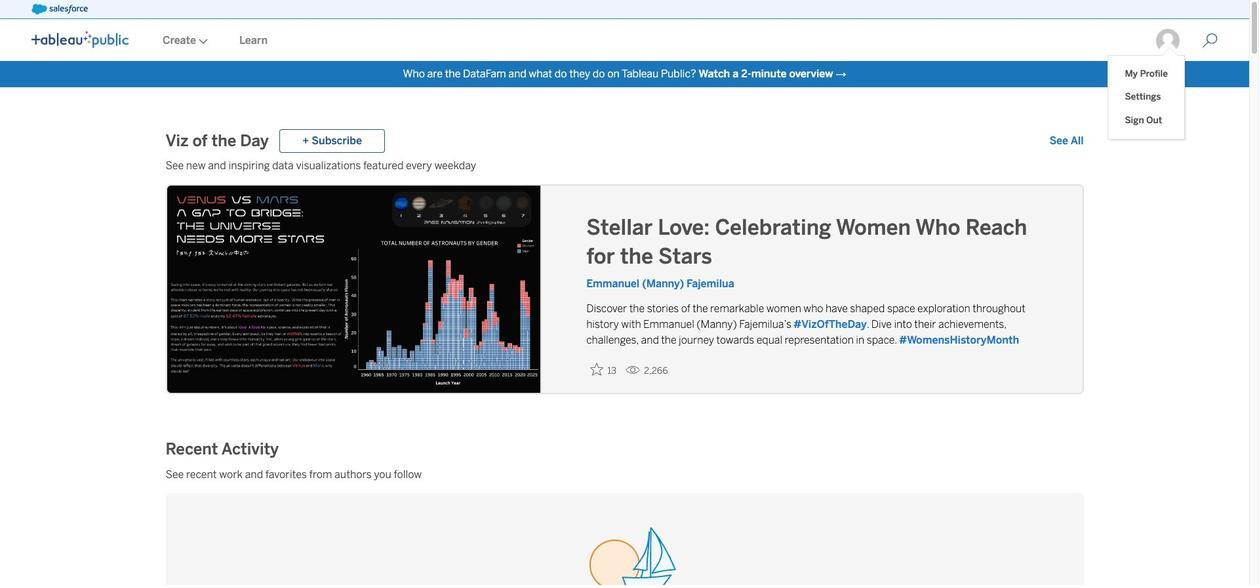 Task type: vqa. For each thing, say whether or not it's contained in the screenshot.
3 corresponding to 3 More Ways to Make Charming Crosstabs in Tableau
no



Task type: describe. For each thing, give the bounding box(es) containing it.
recent activity heading
[[166, 439, 279, 460]]

go to search image
[[1187, 33, 1234, 49]]

Add Favorite button
[[587, 359, 621, 380]]

logo image
[[31, 31, 129, 48]]

viz of the day heading
[[166, 131, 269, 152]]

list options menu
[[1109, 56, 1185, 139]]

see new and inspiring data visualizations featured every weekday element
[[166, 158, 1084, 174]]

see all viz of the day element
[[1050, 133, 1084, 149]]

see recent work and favorites from authors you follow element
[[166, 467, 1084, 483]]



Task type: locate. For each thing, give the bounding box(es) containing it.
jacob.simon6557 image
[[1155, 28, 1181, 54]]

dialog
[[1109, 47, 1185, 139]]

add favorite image
[[590, 363, 604, 376]]

salesforce logo image
[[31, 4, 88, 14]]

tableau public viz of the day image
[[167, 186, 542, 396]]



